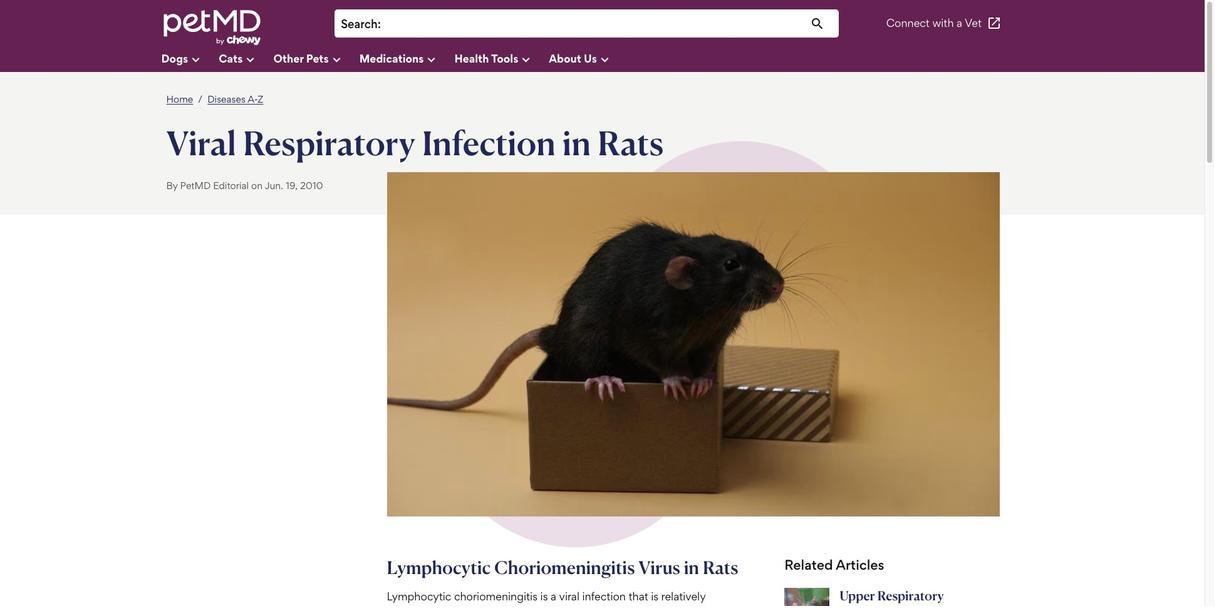 Task type: locate. For each thing, give the bounding box(es) containing it.
respiratory for viral
[[243, 122, 416, 164]]

upper respiratory infection in rats
[[840, 589, 945, 607]]

common
[[387, 606, 432, 607]]

sources
[[520, 606, 559, 607]]

rats for viral respiratory infection in rats
[[598, 122, 664, 164]]

medications button
[[360, 47, 455, 72]]

connect
[[887, 17, 930, 30]]

infection
[[583, 590, 626, 604]]

2 lymphocytic from the top
[[387, 590, 452, 604]]

diseases a-z link
[[208, 93, 264, 105]]

0 vertical spatial lymphocytic
[[387, 557, 491, 579]]

is up sources
[[541, 590, 548, 604]]

respiratory up 2010
[[243, 122, 416, 164]]

rats for upper respiratory infection in rats
[[908, 605, 933, 607]]

a
[[957, 17, 963, 30], [551, 590, 557, 604]]

0 horizontal spatial a
[[551, 590, 557, 604]]

in
[[563, 122, 591, 164], [684, 557, 700, 579], [894, 605, 905, 607], [435, 606, 444, 607]]

0 horizontal spatial is
[[541, 590, 548, 604]]

lymphocytic choriomeningitis virus in rats
[[387, 557, 739, 579]]

1 horizontal spatial a
[[957, 17, 963, 30]]

a left viral
[[551, 590, 557, 604]]

lymphocytic up rats.
[[387, 557, 491, 579]]

0 horizontal spatial respiratory
[[243, 122, 416, 164]]

1 horizontal spatial respiratory
[[878, 589, 945, 604]]

lymphocytic
[[387, 557, 491, 579], [387, 590, 452, 604]]

is
[[541, 590, 548, 604], [651, 590, 659, 604]]

0 vertical spatial infection
[[422, 122, 556, 164]]

infection inside upper respiratory infection in rats
[[840, 605, 892, 607]]

1 horizontal spatial is
[[651, 590, 659, 604]]

lymphocytic inside 'lymphocytic choriomeningitis is a viral infection that is relatively common in rats. the usual sources of the virus are other infection'
[[387, 590, 452, 604]]

is up other
[[651, 590, 659, 604]]

other
[[274, 52, 304, 65]]

health tools
[[455, 52, 519, 65]]

in for lymphocytic choriomeningitis virus in rats
[[684, 557, 700, 579]]

diseases
[[208, 93, 246, 105]]

z
[[258, 93, 264, 105]]

1 vertical spatial a
[[551, 590, 557, 604]]

1 vertical spatial rats
[[703, 557, 739, 579]]

infection
[[422, 122, 556, 164], [840, 605, 892, 607]]

in inside upper respiratory infection in rats
[[894, 605, 905, 607]]

0 vertical spatial a
[[957, 17, 963, 30]]

0 horizontal spatial rats
[[598, 122, 664, 164]]

pets
[[306, 52, 329, 65]]

infection for upper respiratory infection in rats
[[840, 605, 892, 607]]

dogs
[[161, 52, 188, 65]]

lymphocytic for lymphocytic choriomeningitis is a viral infection that is relatively common in rats. the usual sources of the virus are other infection
[[387, 590, 452, 604]]

are
[[620, 606, 635, 607]]

relatively
[[662, 590, 706, 604]]

1 is from the left
[[541, 590, 548, 604]]

virus
[[593, 606, 617, 607]]

1 vertical spatial respiratory
[[878, 589, 945, 604]]

1 vertical spatial infection
[[840, 605, 892, 607]]

respiratory inside upper respiratory infection in rats
[[878, 589, 945, 604]]

other
[[638, 606, 664, 607]]

viral
[[560, 590, 580, 604]]

in for upper respiratory infection in rats
[[894, 605, 905, 607]]

about us button
[[549, 47, 628, 72]]

the
[[470, 606, 489, 607]]

jun.
[[265, 180, 283, 192]]

a-
[[248, 93, 258, 105]]

1 lymphocytic from the top
[[387, 557, 491, 579]]

related
[[785, 557, 834, 573]]

0 vertical spatial rats
[[598, 122, 664, 164]]

articles
[[836, 557, 885, 573]]

2 is from the left
[[651, 590, 659, 604]]

home link
[[166, 93, 193, 105]]

a inside button
[[957, 17, 963, 30]]

0 horizontal spatial infection
[[422, 122, 556, 164]]

search :
[[341, 17, 381, 31]]

respiratory
[[243, 122, 416, 164], [878, 589, 945, 604]]

viral respiratory infection in rats
[[166, 122, 664, 164]]

usual
[[492, 606, 517, 607]]

0 vertical spatial respiratory
[[243, 122, 416, 164]]

connect with a vet
[[887, 17, 982, 30]]

rats inside upper respiratory infection in rats
[[908, 605, 933, 607]]

1 horizontal spatial infection
[[840, 605, 892, 607]]

a left vet
[[957, 17, 963, 30]]

1 vertical spatial lymphocytic
[[387, 590, 452, 604]]

None text field
[[387, 16, 833, 33]]

2 horizontal spatial rats
[[908, 605, 933, 607]]

1 horizontal spatial rats
[[703, 557, 739, 579]]

viral
[[166, 122, 236, 164]]

dogs button
[[161, 47, 219, 72]]

lymphocytic up common
[[387, 590, 452, 604]]

rats
[[598, 122, 664, 164], [703, 557, 739, 579], [908, 605, 933, 607]]

about us
[[549, 52, 597, 65]]

respiratory right upper
[[878, 589, 945, 604]]

2 vertical spatial rats
[[908, 605, 933, 607]]

petmd
[[180, 180, 211, 192]]



Task type: vqa. For each thing, say whether or not it's contained in the screenshot.
Respiratory associated with Upper
yes



Task type: describe. For each thing, give the bounding box(es) containing it.
with
[[933, 17, 954, 30]]

that
[[629, 590, 649, 604]]

19,
[[286, 180, 298, 192]]

tools
[[491, 52, 519, 65]]

connect with a vet button
[[887, 8, 1002, 39]]

cats
[[219, 52, 243, 65]]

virus
[[639, 557, 681, 579]]

cats button
[[219, 47, 274, 72]]

a inside 'lymphocytic choriomeningitis is a viral infection that is relatively common in rats. the usual sources of the virus are other infection'
[[551, 590, 557, 604]]

rats for lymphocytic choriomeningitis virus in rats
[[703, 557, 739, 579]]

by petmd editorial on jun. 19, 2010
[[166, 180, 323, 192]]

other pets
[[274, 52, 329, 65]]

choriomeningitis
[[454, 590, 538, 604]]

in inside 'lymphocytic choriomeningitis is a viral infection that is relatively common in rats. the usual sources of the virus are other infection'
[[435, 606, 444, 607]]

:
[[378, 17, 381, 31]]

upper respiratory infection in rats link
[[780, 589, 1001, 607]]

editorial
[[213, 180, 249, 192]]

search
[[341, 17, 378, 31]]

respiratory for upper
[[878, 589, 945, 604]]

diseases a-z
[[208, 93, 264, 105]]

home
[[166, 93, 193, 105]]

medications
[[360, 52, 424, 65]]

health tools button
[[455, 47, 549, 72]]

lymphocytic choriomeningitis is a viral infection that is relatively common in rats. the usual sources of the virus are other infection
[[387, 590, 743, 607]]

by
[[166, 180, 178, 192]]

related articles
[[785, 557, 885, 573]]

vet
[[965, 17, 982, 30]]

the
[[574, 606, 590, 607]]

upper
[[840, 589, 876, 604]]

infection for viral respiratory infection in rats
[[422, 122, 556, 164]]

health
[[455, 52, 489, 65]]

petmd home image
[[161, 8, 262, 47]]

2010
[[300, 180, 323, 192]]

other pets button
[[274, 47, 360, 72]]

about
[[549, 52, 582, 65]]

on
[[251, 180, 263, 192]]

us
[[584, 52, 597, 65]]

in for viral respiratory infection in rats
[[563, 122, 591, 164]]

of
[[562, 606, 571, 607]]

choriomeningitis
[[495, 557, 635, 579]]

lymphocytic for lymphocytic choriomeningitis virus in rats
[[387, 557, 491, 579]]

rats.
[[447, 606, 467, 607]]



